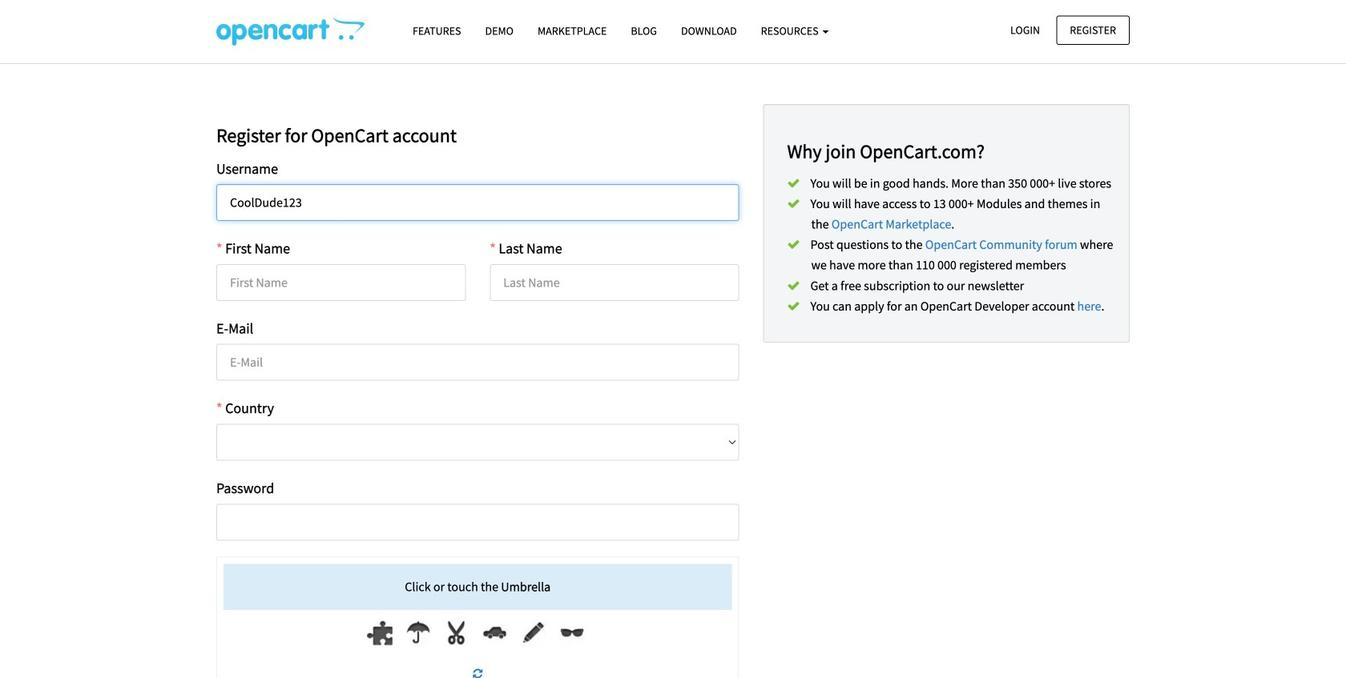 Task type: locate. For each thing, give the bounding box(es) containing it.
refresh image
[[473, 669, 483, 679]]

opencart - account register image
[[216, 17, 365, 46]]

Username text field
[[216, 184, 739, 221]]

None password field
[[216, 504, 739, 541]]

Last Name text field
[[490, 264, 739, 301]]



Task type: vqa. For each thing, say whether or not it's contained in the screenshot.
Last Name text box
yes



Task type: describe. For each thing, give the bounding box(es) containing it.
First Name text field
[[216, 264, 466, 301]]

E-Mail text field
[[216, 344, 739, 381]]



